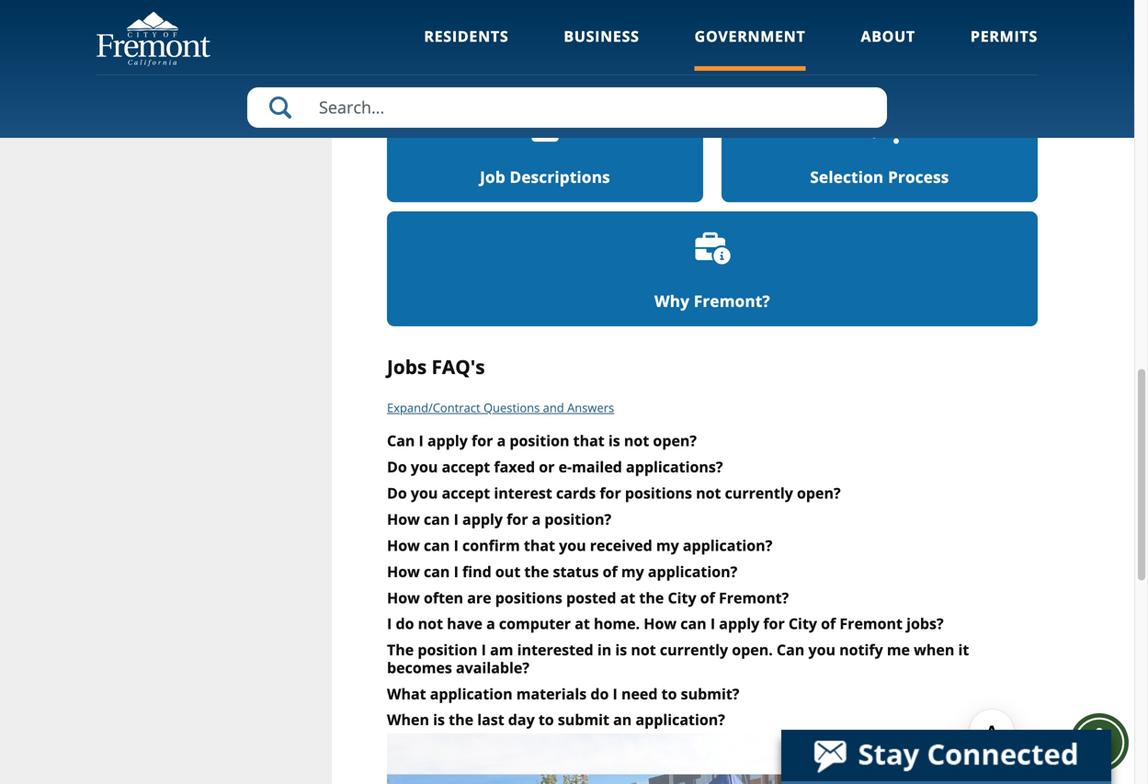 Task type: vqa. For each thing, say whether or not it's contained in the screenshot.
middle apply
yes



Task type: describe. For each thing, give the bounding box(es) containing it.
1 horizontal spatial positions
[[625, 483, 692, 503]]

memorandums
[[747, 42, 869, 63]]

1 vertical spatial is
[[616, 640, 627, 660]]

last
[[477, 710, 505, 730]]

about
[[861, 26, 916, 46]]

selection process link
[[722, 87, 1038, 202]]

home.
[[594, 614, 640, 634]]

descriptions
[[510, 166, 610, 187]]

selection process
[[811, 166, 950, 187]]

why fremont? link
[[387, 211, 1038, 326]]

government link
[[695, 26, 806, 71]]

in
[[598, 640, 612, 660]]

0 horizontal spatial at
[[575, 614, 590, 634]]

salaries & benefits link
[[387, 0, 704, 78]]

an
[[614, 710, 632, 730]]

business
[[564, 26, 640, 46]]

0 vertical spatial apply
[[428, 431, 468, 451]]

0 vertical spatial at
[[620, 588, 636, 608]]

0 horizontal spatial my
[[622, 562, 644, 582]]

interest
[[494, 483, 553, 503]]

jobs
[[387, 354, 427, 380]]

not down applications? at the bottom of page
[[696, 483, 721, 503]]

notify
[[840, 640, 883, 660]]

day
[[508, 710, 535, 730]]

permits link
[[971, 26, 1038, 71]]

are
[[467, 588, 492, 608]]

fremont? inside can i apply for a position that is not open? do you accept faxed or e-mailed applications? do you accept interest cards for positions not currently open? how can i apply for a position? how can i confirm that you received my application? how can i find out the status of my application? how often are positions posted at the city of fremont? i do not have a computer at home. how can i apply for city of fremont jobs? the position i am interested in is not currently open. can you notify me when it becomes available? what application materials do i need to submit? when is the last day to submit an application?
[[719, 588, 789, 608]]

status
[[553, 562, 599, 582]]

e-
[[559, 457, 572, 477]]

1 vertical spatial apply
[[463, 509, 503, 529]]

1 vertical spatial city
[[789, 614, 818, 634]]

when
[[914, 640, 955, 660]]

0 vertical spatial the
[[525, 562, 549, 582]]

salaries & benefits
[[470, 42, 620, 63]]

briefcase with information icon image
[[693, 232, 732, 265]]

not down home.
[[631, 640, 656, 660]]

&
[[538, 42, 550, 63]]

fremont
[[840, 614, 903, 634]]

why fremont?
[[655, 290, 771, 312]]

2 accept from the top
[[442, 483, 490, 503]]

2 do from the top
[[387, 483, 407, 503]]

can i apply for a position that is not open? do you accept faxed or e-mailed applications? do you accept interest cards for positions not currently open? how can i apply for a position? how can i confirm that you received my application? how can i find out the status of my application? how often are positions posted at the city of fremont? i do not have a computer at home. how can i apply for city of fremont jobs? the position i am interested in is not currently open. can you notify me when it becomes available? what application materials do i need to submit? when is the last day to submit an application?
[[387, 431, 970, 730]]

residents link
[[424, 26, 509, 71]]

1 vertical spatial that
[[524, 536, 555, 555]]

not up applications? at the bottom of page
[[624, 431, 650, 451]]

for down mailed
[[600, 483, 621, 503]]

file lines image
[[526, 105, 565, 144]]

submit?
[[681, 684, 740, 704]]

have
[[447, 614, 483, 634]]

memorandums of understanding link
[[722, 0, 1038, 78]]

1 vertical spatial the
[[640, 588, 664, 608]]

not down the often
[[418, 614, 443, 634]]

expand/contract questions and answers link
[[387, 399, 615, 416]]

benefits
[[554, 42, 620, 63]]

a check with dollar sign image
[[526, 0, 565, 20]]

for down expand/contract questions and answers link
[[472, 431, 493, 451]]

Search text field
[[247, 87, 887, 128]]

0 vertical spatial do
[[396, 614, 414, 634]]

arrow leads to 5 dots image
[[861, 105, 899, 144]]

for up open. at bottom
[[764, 614, 785, 634]]

1 vertical spatial position
[[418, 640, 478, 660]]

0 horizontal spatial a
[[487, 614, 495, 634]]

me
[[887, 640, 910, 660]]



Task type: locate. For each thing, give the bounding box(es) containing it.
or
[[539, 457, 555, 477]]

0 vertical spatial positions
[[625, 483, 692, 503]]

at up home.
[[620, 588, 636, 608]]

accept left faxed
[[442, 457, 490, 477]]

1 horizontal spatial the
[[525, 562, 549, 582]]

cards
[[556, 483, 596, 503]]

my
[[657, 536, 679, 555], [622, 562, 644, 582]]

often
[[424, 588, 464, 608]]

2 vertical spatial a
[[487, 614, 495, 634]]

1 horizontal spatial my
[[657, 536, 679, 555]]

a right have
[[487, 614, 495, 634]]

need
[[622, 684, 658, 704]]

position?
[[545, 509, 612, 529]]

do up submit
[[591, 684, 609, 704]]

is right in
[[616, 640, 627, 660]]

apply
[[428, 431, 468, 451], [463, 509, 503, 529], [719, 614, 760, 634]]

a down interest
[[532, 509, 541, 529]]

of
[[873, 42, 889, 63], [603, 562, 618, 582], [701, 588, 715, 608], [821, 614, 836, 634]]

jobs?
[[907, 614, 944, 634]]

is right when
[[433, 710, 445, 730]]

city right posted
[[668, 588, 697, 608]]

stay connected image
[[782, 730, 1110, 782]]

1 vertical spatial to
[[539, 710, 554, 730]]

fremont? down briefcase with information icon
[[694, 290, 771, 312]]

faxed
[[494, 457, 535, 477]]

a up faxed
[[497, 431, 506, 451]]

0 horizontal spatial can
[[387, 431, 415, 451]]

0 vertical spatial is
[[609, 431, 621, 451]]

1 horizontal spatial position
[[510, 431, 570, 451]]

applications?
[[626, 457, 723, 477]]

open.
[[732, 640, 773, 660]]

can
[[387, 431, 415, 451], [777, 640, 805, 660]]

that up status
[[524, 536, 555, 555]]

the down the application at the bottom left of page
[[449, 710, 474, 730]]

answers
[[567, 399, 615, 416]]

1 vertical spatial currently
[[660, 640, 728, 660]]

position up or
[[510, 431, 570, 451]]

0 horizontal spatial position
[[418, 640, 478, 660]]

a fire truck with firefighters in front image
[[387, 734, 1038, 784]]

at down posted
[[575, 614, 590, 634]]

2 vertical spatial is
[[433, 710, 445, 730]]

for down interest
[[507, 509, 528, 529]]

1 horizontal spatial at
[[620, 588, 636, 608]]

to
[[662, 684, 677, 704], [539, 710, 554, 730]]

process
[[888, 166, 950, 187]]

business link
[[564, 26, 640, 71]]

1 vertical spatial application?
[[648, 562, 738, 582]]

1 vertical spatial can
[[777, 640, 805, 660]]

0 vertical spatial a
[[497, 431, 506, 451]]

0 vertical spatial application?
[[683, 536, 773, 555]]

permits
[[971, 26, 1038, 46]]

selection
[[811, 166, 884, 187]]

positions up computer
[[495, 588, 563, 608]]

1 horizontal spatial do
[[591, 684, 609, 704]]

1 horizontal spatial to
[[662, 684, 677, 704]]

0 horizontal spatial city
[[668, 588, 697, 608]]

not
[[624, 431, 650, 451], [696, 483, 721, 503], [418, 614, 443, 634], [631, 640, 656, 660]]

understanding
[[894, 42, 1013, 63]]

faq's
[[432, 354, 485, 380]]

0 vertical spatial city
[[668, 588, 697, 608]]

0 vertical spatial fremont?
[[694, 290, 771, 312]]

1 do from the top
[[387, 457, 407, 477]]

currently
[[725, 483, 793, 503], [660, 640, 728, 660]]

position down have
[[418, 640, 478, 660]]

1 vertical spatial my
[[622, 562, 644, 582]]

2 vertical spatial application?
[[636, 710, 726, 730]]

1 vertical spatial do
[[387, 483, 407, 503]]

job descriptions
[[480, 166, 610, 187]]

do up the
[[396, 614, 414, 634]]

0 vertical spatial open?
[[653, 431, 697, 451]]

apply up open. at bottom
[[719, 614, 760, 634]]

can
[[424, 509, 450, 529], [424, 536, 450, 555], [424, 562, 450, 582], [681, 614, 707, 634]]

1 vertical spatial fremont?
[[719, 588, 789, 608]]

accept left interest
[[442, 483, 490, 503]]

apply down expand/contract
[[428, 431, 468, 451]]

jobs faq's
[[387, 354, 485, 380]]

memorandums of understanding
[[747, 42, 1013, 63]]

to right need
[[662, 684, 677, 704]]

the right out
[[525, 562, 549, 582]]

residents
[[424, 26, 509, 46]]

computer
[[499, 614, 571, 634]]

0 horizontal spatial open?
[[653, 431, 697, 451]]

and
[[543, 399, 564, 416]]

position
[[510, 431, 570, 451], [418, 640, 478, 660]]

memo image
[[866, 0, 895, 20]]

fremont?
[[694, 290, 771, 312], [719, 588, 789, 608]]

0 vertical spatial do
[[387, 457, 407, 477]]

1 accept from the top
[[442, 457, 490, 477]]

when
[[387, 710, 429, 730]]

submit
[[558, 710, 610, 730]]

at
[[620, 588, 636, 608], [575, 614, 590, 634]]

posted
[[566, 588, 617, 608]]

available?
[[456, 658, 530, 678]]

am
[[490, 640, 514, 660]]

out
[[496, 562, 521, 582]]

0 horizontal spatial do
[[396, 614, 414, 634]]

received
[[590, 536, 653, 555]]

1 vertical spatial do
[[591, 684, 609, 704]]

for
[[472, 431, 493, 451], [600, 483, 621, 503], [507, 509, 528, 529], [764, 614, 785, 634]]

is up mailed
[[609, 431, 621, 451]]

0 vertical spatial position
[[510, 431, 570, 451]]

what
[[387, 684, 426, 704]]

interested
[[517, 640, 594, 660]]

a
[[497, 431, 506, 451], [532, 509, 541, 529], [487, 614, 495, 634]]

0 horizontal spatial positions
[[495, 588, 563, 608]]

salaries
[[470, 42, 533, 63]]

1 vertical spatial open?
[[797, 483, 841, 503]]

questions
[[484, 399, 540, 416]]

do
[[387, 457, 407, 477], [387, 483, 407, 503]]

2 vertical spatial the
[[449, 710, 474, 730]]

that up mailed
[[574, 431, 605, 451]]

fremont? inside 'link'
[[694, 290, 771, 312]]

the up home.
[[640, 588, 664, 608]]

mailed
[[572, 457, 622, 477]]

1 horizontal spatial city
[[789, 614, 818, 634]]

0 horizontal spatial that
[[524, 536, 555, 555]]

0 vertical spatial accept
[[442, 457, 490, 477]]

0 vertical spatial currently
[[725, 483, 793, 503]]

0 vertical spatial can
[[387, 431, 415, 451]]

1 vertical spatial accept
[[442, 483, 490, 503]]

accept
[[442, 457, 490, 477], [442, 483, 490, 503]]

becomes
[[387, 658, 452, 678]]

why
[[655, 290, 690, 312]]

find
[[463, 562, 492, 582]]

1 horizontal spatial that
[[574, 431, 605, 451]]

1 horizontal spatial a
[[497, 431, 506, 451]]

1 vertical spatial positions
[[495, 588, 563, 608]]

2 vertical spatial apply
[[719, 614, 760, 634]]

open?
[[653, 431, 697, 451], [797, 483, 841, 503]]

i
[[419, 431, 424, 451], [454, 509, 459, 529], [454, 536, 459, 555], [454, 562, 459, 582], [387, 614, 392, 634], [711, 614, 716, 634], [482, 640, 486, 660], [613, 684, 618, 704]]

0 vertical spatial that
[[574, 431, 605, 451]]

1 vertical spatial a
[[532, 509, 541, 529]]

city left the fremont
[[789, 614, 818, 634]]

is
[[609, 431, 621, 451], [616, 640, 627, 660], [433, 710, 445, 730]]

can down expand/contract
[[387, 431, 415, 451]]

my down received
[[622, 562, 644, 582]]

0 vertical spatial my
[[657, 536, 679, 555]]

job descriptions link
[[387, 87, 704, 202]]

apply up confirm
[[463, 509, 503, 529]]

positions down applications? at the bottom of page
[[625, 483, 692, 503]]

to right day
[[539, 710, 554, 730]]

that
[[574, 431, 605, 451], [524, 536, 555, 555]]

you
[[411, 457, 438, 477], [411, 483, 438, 503], [559, 536, 586, 555], [809, 640, 836, 660]]

my right received
[[657, 536, 679, 555]]

application
[[430, 684, 513, 704]]

fremont police department workers at an outdoor public information table image
[[387, 775, 1038, 784]]

1 horizontal spatial can
[[777, 640, 805, 660]]

0 horizontal spatial the
[[449, 710, 474, 730]]

government
[[695, 26, 806, 46]]

the
[[387, 640, 414, 660]]

job
[[480, 166, 506, 187]]

materials
[[517, 684, 587, 704]]

expand/contract
[[387, 399, 481, 416]]

about link
[[861, 26, 916, 71]]

2 horizontal spatial a
[[532, 509, 541, 529]]

fremont? up open. at bottom
[[719, 588, 789, 608]]

do
[[396, 614, 414, 634], [591, 684, 609, 704]]

1 vertical spatial at
[[575, 614, 590, 634]]

2 horizontal spatial the
[[640, 588, 664, 608]]

city
[[668, 588, 697, 608], [789, 614, 818, 634]]

positions
[[625, 483, 692, 503], [495, 588, 563, 608]]

0 horizontal spatial to
[[539, 710, 554, 730]]

confirm
[[463, 536, 520, 555]]

how
[[387, 509, 420, 529], [387, 536, 420, 555], [387, 562, 420, 582], [387, 588, 420, 608], [644, 614, 677, 634]]

1 horizontal spatial open?
[[797, 483, 841, 503]]

expand/contract questions and answers
[[387, 399, 615, 416]]

can right open. at bottom
[[777, 640, 805, 660]]

it
[[959, 640, 970, 660]]

0 vertical spatial to
[[662, 684, 677, 704]]



